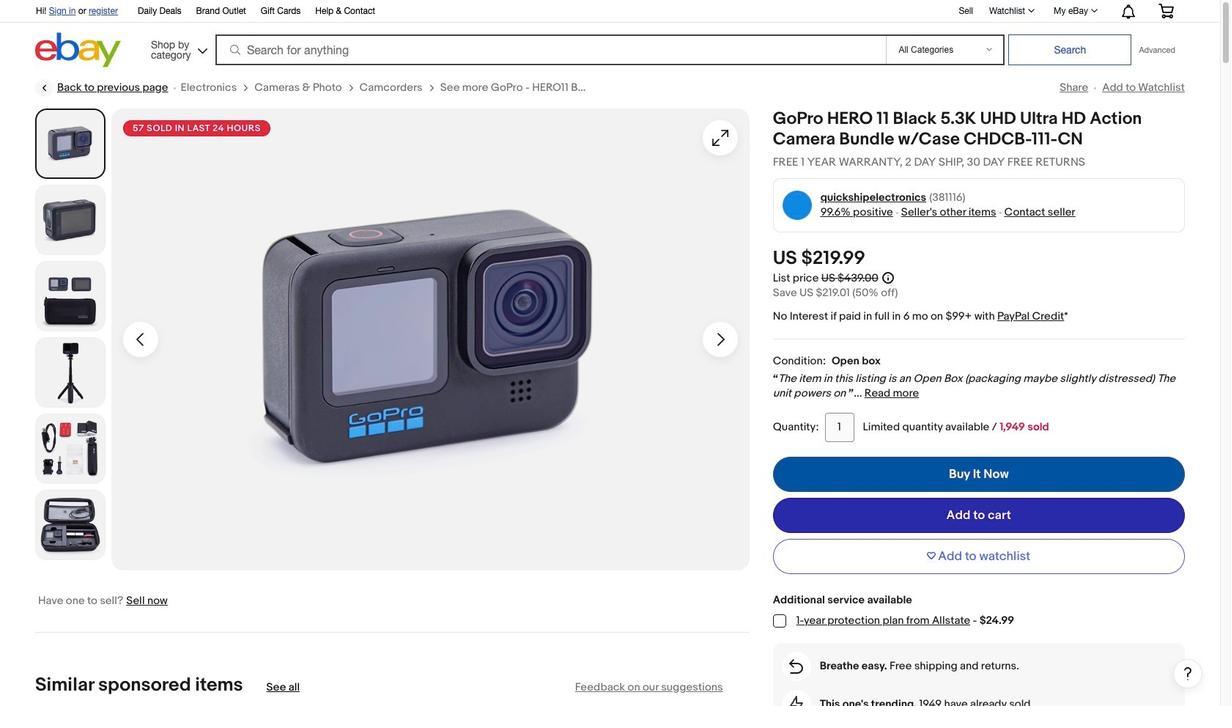 Task type: vqa. For each thing, say whether or not it's contained in the screenshot.
the bottom with details__icon
yes



Task type: describe. For each thing, give the bounding box(es) containing it.
my ebay image
[[1092, 9, 1098, 12]]

picture 3 of 6 image
[[36, 262, 105, 331]]

1 with details__icon image from the top
[[790, 659, 804, 674]]

picture 1 of 6 image
[[38, 111, 103, 176]]

picture 2 of 6 image
[[36, 185, 105, 254]]

your shopping cart image
[[1158, 4, 1175, 18]]

gopro hero 11 black 5.3k uhd ultra hd action camera bundle w/case chdcb-111-cn - picture 1 of 6 image
[[111, 109, 750, 570]]



Task type: locate. For each thing, give the bounding box(es) containing it.
help, opens dialogs image
[[1181, 666, 1196, 681]]

2 with details__icon image from the top
[[790, 696, 803, 706]]

None text field
[[825, 413, 855, 442], [267, 680, 300, 695], [825, 413, 855, 442], [267, 680, 300, 695]]

banner
[[28, 0, 1186, 71]]

watchlist image
[[1029, 9, 1035, 12]]

Search for anything text field
[[218, 36, 884, 64]]

0 vertical spatial with details__icon image
[[790, 659, 804, 674]]

1 vertical spatial with details__icon image
[[790, 696, 803, 706]]

None submit
[[1009, 34, 1132, 65]]

picture 5 of 6 image
[[36, 414, 105, 483]]

with details__icon image
[[790, 659, 804, 674], [790, 696, 803, 706]]

picture 4 of 6 image
[[36, 338, 105, 407]]

picture 6 of 6 image
[[36, 491, 105, 559]]

account navigation
[[28, 0, 1186, 23]]



